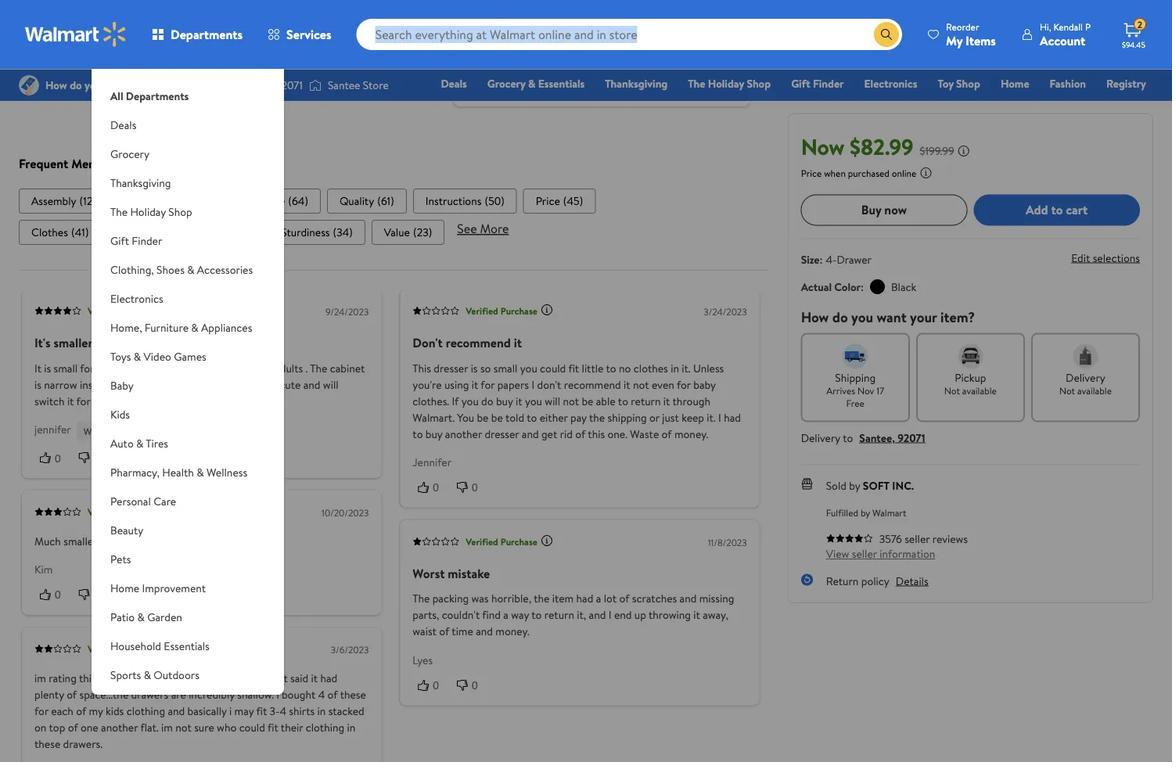 Task type: vqa. For each thing, say whether or not it's contained in the screenshot.
'First Aid'
no



Task type: describe. For each thing, give the bounding box(es) containing it.
and down find
[[476, 624, 493, 639]]

could inside im rating this with 2 stars because in the description it said it had plenty of space...the drawers are incredibly shallow. i bought 4 of these for each of my kids clothing and basically i may fit 3-4 shirts in stacked on top of one another flat. im not sure who could fit their clothing in these drawers.
[[239, 719, 265, 735]]

verified for jennifer
[[466, 304, 498, 317]]

decor
[[154, 696, 183, 711]]

appearance (64)
[[228, 193, 308, 208]]

gift for 'gift finder' dropdown button
[[110, 233, 129, 248]]

1 vertical spatial walmart associate
[[83, 424, 159, 438]]

0 horizontal spatial im
[[34, 670, 46, 685]]

is inside the this dresser is so small you could fit little to no clothes in it. unless you're using it for papers i don't recommend it not even for baby clothes. if you do buy it you will not be able to return it through walmart. you be be told to either pay the shipping or just keep it. i had to buy another dresser and get rid of this one. waste of money.
[[471, 360, 478, 375]]

this inside im rating this with 2 stars because in the description it said it had plenty of space...the drawers are incredibly shallow. i bought 4 of these for each of my kids clothing and basically i may fit 3-4 shirts in stacked on top of one another flat. im not sure who could fit their clothing in these drawers.
[[79, 670, 96, 685]]

worst mistake
[[413, 565, 490, 582]]

smaller for much
[[64, 533, 97, 549]]

it right using
[[472, 376, 478, 392]]

not down the clothes
[[633, 376, 649, 392]]

departments inside dropdown button
[[171, 26, 243, 43]]

item
[[552, 591, 574, 606]]

1 vertical spatial i
[[229, 703, 232, 718]]

it up papers
[[514, 334, 522, 351]]

list item containing assembly
[[19, 188, 112, 213]]

household
[[110, 638, 161, 653]]

to right the told
[[527, 409, 537, 425]]

0 vertical spatial jennifer
[[50, 40, 87, 55]]

it left said
[[281, 670, 288, 685]]

0 button up patio at the left bottom
[[73, 586, 112, 602]]

to up shipping at the right
[[618, 393, 628, 408]]

my inside it is small for like a children's room not for teens or adults . the cabinet is narrow inside and not a lot of space for things. it's cute and will switch it for my youngest
[[93, 393, 107, 408]]

of up stacked
[[327, 687, 338, 702]]

Search search field
[[357, 19, 902, 50]]

don't
[[537, 376, 561, 392]]

sure
[[194, 719, 214, 735]]

you right if
[[461, 393, 479, 408]]

now $82.99
[[801, 131, 914, 162]]

of up one
[[76, 703, 86, 718]]

1 horizontal spatial i
[[277, 687, 279, 702]]

learn more about strikethrough prices image
[[957, 144, 970, 157]]

(106)
[[174, 193, 197, 208]]

value
[[384, 224, 410, 240]]

policy
[[861, 573, 889, 588]]

things.
[[230, 376, 261, 392]]

recommend inside the this dresser is so small you could fit little to no clothes in it. unless you're using it for papers i don't recommend it not even for baby clothes. if you do buy it you will not be able to return it through walmart. you be be told to either pay the shipping or just keep it. i had to buy another dresser and get rid of this one. waste of money.
[[564, 376, 621, 392]]

0 vertical spatial it.
[[682, 360, 691, 375]]

i up pets
[[123, 533, 126, 549]]

0 vertical spatial walmart associate
[[99, 42, 174, 56]]

0 vertical spatial :
[[820, 251, 823, 267]]

to down walmart.
[[413, 426, 423, 441]]

verified for kim
[[88, 505, 120, 518]]

3-
[[270, 703, 280, 718]]

shipping arrives nov 17 free
[[826, 370, 884, 410]]

you left want
[[851, 307, 873, 326]]

3576 seller reviews
[[879, 531, 968, 546]]

(61)
[[377, 193, 394, 208]]

the inside "the packing was horrible, the item had a lot of scratches and missing parts, couldn't find a way to return it, and i end up throwing it away, waist of time and money."
[[413, 591, 430, 606]]

a right like
[[115, 360, 120, 375]]

looks
[[134, 334, 163, 351]]

a right "item"
[[596, 591, 601, 606]]

see more button
[[457, 220, 509, 237]]

kids
[[110, 406, 130, 422]]

clothes
[[634, 360, 668, 375]]

of right top
[[68, 719, 78, 735]]

told
[[505, 409, 524, 425]]

one debit link
[[1019, 97, 1086, 114]]

list item containing value
[[372, 220, 445, 245]]

1 horizontal spatial im
[[161, 719, 173, 735]]

for up through
[[677, 376, 691, 392]]

in right shirts
[[317, 703, 326, 718]]

(41) for clothes (41)
[[71, 224, 89, 240]]

all departments
[[110, 88, 189, 103]]

money. inside the this dresser is so small you could fit little to no clothes in it. unless you're using it for papers i don't recommend it not even for baby clothes. if you do buy it you will not be able to return it through walmart. you be be told to either pay the shipping or just keep it. i had to buy another dresser and get rid of this one. waste of money.
[[674, 426, 709, 441]]

online
[[892, 166, 917, 179]]

walmart image
[[25, 22, 127, 47]]

1 horizontal spatial 2
[[1137, 18, 1142, 31]]

p
[[1085, 20, 1091, 33]]

i right keep
[[718, 409, 721, 425]]

(45)
[[563, 193, 583, 208]]

pets
[[110, 551, 131, 566]]

the inside im rating this with 2 stars because in the description it said it had plenty of space...the drawers are incredibly shallow. i bought 4 of these for each of my kids clothing and basically i may fit 3-4 shirts in stacked on top of one another flat. im not sure who could fit their clothing in these drawers.
[[207, 670, 223, 685]]

not up pay
[[563, 393, 579, 408]]

1 horizontal spatial be
[[491, 409, 503, 425]]

hi,
[[1040, 20, 1051, 33]]

0 button down the kids
[[73, 450, 112, 466]]

11/8/2023
[[708, 536, 747, 549]]

deals for deals dropdown button
[[110, 117, 136, 132]]

the inside the this dresser is so small you could fit little to no clothes in it. unless you're using it for papers i don't recommend it not even for baby clothes. if you do buy it you will not be able to return it through walmart. you be be told to either pay the shipping or just keep it. i had to buy another dresser and get rid of this one. waste of money.
[[589, 409, 605, 425]]

not up "youngest"
[[129, 376, 145, 392]]

than for it
[[96, 334, 120, 351]]

it,
[[577, 607, 586, 622]]

for down so
[[481, 376, 495, 392]]

to left santee, at the right bottom of page
[[843, 430, 853, 445]]

for up inside on the left of the page
[[80, 360, 94, 375]]

fit inside the this dresser is so small you could fit little to no clothes in it. unless you're using it for papers i don't recommend it not even for baby clothes. if you do buy it you will not be able to return it through walmart. you be be told to either pay the shipping or just keep it. i had to buy another dresser and get rid of this one. waste of money.
[[568, 360, 579, 375]]

1 vertical spatial departments
[[126, 88, 189, 103]]

0 button down jennifer
[[413, 479, 452, 495]]

seller for view
[[852, 546, 877, 561]]

verified purchase up sports
[[88, 642, 159, 655]]

and up throwing
[[680, 591, 697, 606]]

no
[[619, 360, 631, 375]]

view seller information link
[[826, 546, 935, 561]]

frequent mentions
[[19, 154, 122, 172]]

0 horizontal spatial it's
[[34, 334, 51, 351]]

1 horizontal spatial essentials
[[538, 76, 585, 91]]

clothes.
[[413, 393, 449, 408]]

sold by soft inc.
[[826, 478, 914, 493]]

of down rating
[[67, 687, 77, 702]]

not up space
[[198, 360, 214, 375]]

not for pickup
[[944, 384, 960, 397]]

the holiday shop button
[[92, 197, 284, 226]]

cabinet
[[330, 360, 365, 375]]

i left don't
[[532, 376, 535, 392]]

will inside the this dresser is so small you could fit little to no clothes in it. unless you're using it for papers i don't recommend it not even for baby clothes. if you do buy it you will not be able to return it through walmart. you be be told to either pay the shipping or just keep it. i had to buy another dresser and get rid of this one. waste of money.
[[545, 393, 560, 408]]

2 vertical spatial fit
[[268, 719, 278, 735]]

1 vertical spatial 4
[[280, 703, 286, 718]]

the right "thanksgiving" link
[[688, 76, 705, 91]]

return inside "the packing was horrible, the item had a lot of scratches and missing parts, couldn't find a way to return it, and i end up throwing it away, waist of time and money."
[[544, 607, 574, 622]]

2 horizontal spatial be
[[582, 393, 593, 408]]

3576
[[879, 531, 902, 546]]

adults
[[275, 360, 303, 375]]

of right 'rid'
[[575, 426, 585, 441]]

auto & tires button
[[92, 429, 284, 458]]

dresser (41)
[[120, 224, 178, 240]]

for right space
[[213, 376, 227, 392]]

and down . in the top left of the page
[[303, 376, 320, 392]]

list item containing quality
[[327, 188, 407, 213]]

my inside im rating this with 2 stars because in the description it said it had plenty of space...the drawers are incredibly shallow. i bought 4 of these for each of my kids clothing and basically i may fit 3-4 shirts in stacked on top of one another flat. im not sure who could fit their clothing in these drawers.
[[89, 703, 103, 718]]

will inside it is small for like a children's room not for teens or adults . the cabinet is narrow inside and not a lot of space for things. it's cute and will switch it for my youngest
[[323, 376, 338, 392]]

item?
[[940, 307, 975, 326]]

time
[[452, 624, 473, 639]]

reorder
[[946, 20, 979, 33]]

0 vertical spatial 4
[[318, 687, 325, 702]]

0 button down time
[[452, 677, 491, 693]]

deals button
[[92, 110, 284, 139]]

actual color :
[[801, 279, 864, 294]]

small inside it is small for like a children's room not for teens or adults . the cabinet is narrow inside and not a lot of space for things. it's cute and will switch it for my youngest
[[54, 360, 78, 375]]

1 vertical spatial buy
[[426, 426, 442, 441]]

household essentials button
[[92, 631, 284, 660]]

not for delivery
[[1059, 384, 1075, 397]]

top
[[49, 719, 65, 735]]

a left way
[[503, 607, 509, 622]]

lot inside it is small for like a children's room not for teens or adults . the cabinet is narrow inside and not a lot of space for things. it's cute and will switch it for my youngest
[[156, 376, 169, 392]]

and right it,
[[589, 607, 606, 622]]

list item containing sturdiness
[[269, 220, 365, 245]]

actual
[[801, 279, 832, 294]]

home for home
[[1001, 76, 1029, 91]]

much smaller than i imagined.
[[34, 533, 174, 549]]

appearance
[[228, 193, 285, 208]]

grocery & essentials link
[[480, 75, 592, 92]]

pharmacy,
[[110, 464, 160, 480]]

0 button down switch on the bottom
[[34, 450, 73, 466]]

mentions
[[71, 154, 122, 172]]

1 horizontal spatial do
[[832, 307, 848, 326]]

1 vertical spatial these
[[34, 736, 60, 751]]

1 horizontal spatial :
[[861, 279, 864, 294]]

price for price when purchased online
[[801, 166, 822, 179]]

how do you want your item?
[[801, 307, 975, 326]]

items
[[966, 32, 996, 49]]

cart
[[1066, 201, 1088, 218]]

list item containing price
[[523, 188, 596, 213]]

verified purchase up "home,"
[[88, 304, 159, 317]]

grocery & essentials
[[487, 76, 585, 91]]

fulfilled
[[826, 506, 858, 519]]

0 vertical spatial walmart
[[99, 42, 133, 56]]

pharmacy, health & wellness
[[110, 464, 247, 480]]

walmart+ link
[[1093, 97, 1153, 114]]

1 vertical spatial fit
[[256, 703, 267, 718]]

a down children's
[[148, 376, 153, 392]]

had inside im rating this with 2 stars because in the description it said it had plenty of space...the drawers are incredibly shallow. i bought 4 of these for each of my kids clothing and basically i may fit 3-4 shirts in stacked on top of one another flat. im not sure who could fit their clothing in these drawers.
[[320, 670, 337, 685]]

verified up "home,"
[[88, 304, 120, 317]]

3/24/2023
[[704, 305, 747, 318]]

and down like
[[110, 376, 127, 392]]

3.8862 stars out of 5, based on 3576 seller reviews element
[[826, 533, 873, 542]]

inc.
[[892, 478, 914, 493]]

list item containing drawers
[[119, 188, 210, 213]]

im rating this with 2 stars because in the description it said it had plenty of space...the drawers are incredibly shallow. i bought 4 of these for each of my kids clothing and basically i may fit 3-4 shirts in stacked on top of one another flat. im not sure who could fit their clothing in these drawers.
[[34, 670, 366, 751]]

home, furniture & appliances button
[[92, 313, 284, 342]]

it inside it is small for like a children's room not for teens or adults . the cabinet is narrow inside and not a lot of space for things. it's cute and will switch it for my youngest
[[67, 393, 74, 408]]

pickup
[[955, 370, 986, 385]]

buy now
[[861, 201, 907, 218]]

0 button down you
[[452, 479, 491, 495]]

with
[[99, 670, 119, 685]]

registry one debit
[[1026, 76, 1146, 113]]

it
[[34, 360, 41, 375]]

instructions (50)
[[426, 193, 504, 208]]

thanksgiving for "thanksgiving" link
[[605, 76, 668, 91]]

search icon image
[[880, 28, 893, 41]]

now
[[884, 201, 907, 218]]

or inside it is small for like a children's room not for teens or adults . the cabinet is narrow inside and not a lot of space for things. it's cute and will switch it for my youngest
[[262, 360, 272, 375]]

list item containing appearance
[[216, 188, 321, 213]]

it is small for like a children's room not for teens or adults . the cabinet is narrow inside and not a lot of space for things. it's cute and will switch it for my youngest
[[34, 360, 365, 408]]

17
[[877, 384, 884, 397]]

0 vertical spatial recommend
[[446, 334, 511, 351]]

so
[[480, 360, 491, 375]]

for down inside on the left of the page
[[76, 393, 90, 408]]

more
[[480, 220, 509, 237]]

verified up with
[[88, 642, 120, 655]]

shop for the holiday shop dropdown button
[[168, 204, 192, 219]]

shop for the holiday shop link
[[747, 76, 771, 91]]

0 button down kim in the bottom left of the page
[[34, 586, 73, 602]]

seasonal decor & party supplies
[[110, 696, 263, 711]]

(23)
[[413, 224, 432, 240]]

purchase up stars
[[122, 642, 159, 655]]

all departments link
[[92, 69, 284, 110]]

want
[[877, 307, 907, 326]]

purchase for jennifer
[[501, 304, 538, 317]]

it right said
[[311, 670, 318, 685]]

list item containing dresser
[[108, 220, 190, 245]]

0 button down lyes
[[413, 677, 452, 693]]

Walmart Site-Wide search field
[[357, 19, 902, 50]]

return inside the this dresser is so small you could fit little to no clothes in it. unless you're using it for papers i don't recommend it not even for baby clothes. if you do buy it you will not be able to return it through walmart. you be be told to either pay the shipping or just keep it. i had to buy another dresser and get rid of this one. waste of money.
[[631, 393, 661, 408]]

do inside the this dresser is so small you could fit little to no clothes in it. unless you're using it for papers i don't recommend it not even for baby clothes. if you do buy it you will not be able to return it through walmart. you be be told to either pay the shipping or just keep it. i had to buy another dresser and get rid of this one. waste of money.
[[481, 393, 493, 408]]

of down just
[[662, 426, 672, 441]]

the inside "the packing was horrible, the item had a lot of scratches and missing parts, couldn't find a way to return it, and i end up throwing it away, waist of time and money."
[[534, 591, 550, 606]]

0 horizontal spatial dresser
[[434, 360, 468, 375]]

in up incredibly
[[196, 670, 204, 685]]

their
[[281, 719, 303, 735]]

(50)
[[485, 193, 504, 208]]

home,
[[110, 320, 142, 335]]

money. inside "the packing was horrible, the item had a lot of scratches and missing parts, couldn't find a way to return it, and i end up throwing it away, waist of time and money."
[[496, 624, 530, 639]]

size
[[801, 251, 820, 267]]

health
[[162, 464, 194, 480]]

purchase for kim
[[122, 505, 159, 518]]

verified purchase for jennifer
[[466, 304, 538, 317]]

& inside dropdown button
[[186, 696, 193, 711]]

rating
[[49, 670, 77, 685]]

one.
[[608, 426, 628, 441]]

0 vertical spatial these
[[340, 687, 366, 702]]

drawers.
[[63, 736, 103, 751]]

home improvement button
[[92, 574, 284, 602]]

it down even
[[663, 393, 670, 408]]

(41) for dresser (41)
[[160, 224, 178, 240]]



Task type: locate. For each thing, give the bounding box(es) containing it.
to left no
[[606, 360, 616, 375]]

1 horizontal spatial another
[[445, 426, 482, 441]]

by right fulfilled
[[861, 506, 870, 519]]

of inside it is small for like a children's room not for teens or adults . the cabinet is narrow inside and not a lot of space for things. it's cute and will switch it for my youngest
[[171, 376, 181, 392]]

the holiday shop link
[[681, 75, 778, 92]]

is down it
[[34, 376, 41, 392]]

1 horizontal spatial had
[[576, 591, 593, 606]]

seller down 3.8862 stars out of 5, based on 3576 seller reviews element
[[852, 546, 877, 561]]

small up papers
[[494, 360, 517, 375]]

lot up end
[[604, 591, 617, 606]]

it left looks
[[123, 334, 131, 351]]

available for delivery
[[1077, 384, 1112, 397]]

verified purchase for lyes
[[466, 535, 538, 548]]

you
[[457, 409, 474, 425]]

clothing
[[126, 703, 165, 718], [306, 719, 344, 735]]

to right way
[[532, 607, 542, 622]]

grocery for grocery
[[110, 146, 149, 161]]

smaller for it's
[[54, 334, 93, 351]]

than up pets
[[100, 533, 121, 549]]

the holiday shop
[[688, 76, 771, 91], [110, 204, 192, 219]]

these up stacked
[[340, 687, 366, 702]]

departments
[[171, 26, 243, 43], [126, 88, 189, 103]]

because
[[155, 670, 193, 685]]

the up parts,
[[413, 591, 430, 606]]

shop inside the toy shop link
[[956, 76, 980, 91]]

shop right toy
[[956, 76, 980, 91]]

home for home improvement
[[110, 580, 139, 595]]

0 horizontal spatial or
[[262, 360, 272, 375]]

2 not from the left
[[1059, 384, 1075, 397]]

delivery for not
[[1066, 370, 1105, 385]]

clothes (41)
[[31, 224, 89, 240]]

i left end
[[609, 607, 612, 622]]

this inside the this dresser is so small you could fit little to no clothes in it. unless you're using it for papers i don't recommend it not even for baby clothes. if you do buy it you will not be able to return it through walmart. you be be told to either pay the shipping or just keep it. i had to buy another dresser and get rid of this one. waste of money.
[[588, 426, 605, 441]]

not inside im rating this with 2 stars because in the description it said it had plenty of space...the drawers are incredibly shallow. i bought 4 of these for each of my kids clothing and basically i may fit 3-4 shirts in stacked on top of one another flat. im not sure who could fit their clothing in these drawers.
[[175, 719, 192, 735]]

0 horizontal spatial i
[[229, 703, 232, 718]]

not inside delivery not available
[[1059, 384, 1075, 397]]

could down may
[[239, 719, 265, 735]]

purchase up "home,"
[[122, 304, 159, 317]]

buy now button
[[801, 194, 967, 226]]

associate
[[135, 42, 174, 56], [120, 424, 159, 438]]

gift finder for gift finder link
[[791, 76, 844, 91]]

1 vertical spatial walmart
[[83, 424, 118, 438]]

wellness
[[206, 464, 247, 480]]

recommend down little on the top
[[564, 376, 621, 392]]

for left the teens
[[217, 360, 231, 375]]

value (23)
[[384, 224, 432, 240]]

grocery right deals link
[[487, 76, 525, 91]]

0 vertical spatial do
[[832, 307, 848, 326]]

walmart up all
[[99, 42, 133, 56]]

2 inside im rating this with 2 stars because in the description it said it had plenty of space...the drawers are incredibly shallow. i bought 4 of these for each of my kids clothing and basically i may fit 3-4 shirts in stacked on top of one another flat. im not sure who could fit their clothing in these drawers.
[[122, 670, 127, 685]]

quality
[[339, 193, 374, 208]]

either
[[540, 409, 568, 425]]

it's smaller than it looks
[[34, 334, 163, 351]]

2 horizontal spatial had
[[724, 409, 741, 425]]

could inside the this dresser is so small you could fit little to no clothes in it. unless you're using it for papers i don't recommend it not even for baby clothes. if you do buy it you will not be able to return it through walmart. you be be told to either pay the shipping or just keep it. i had to buy another dresser and get rid of this one. waste of money.
[[540, 360, 566, 375]]

1 vertical spatial do
[[481, 393, 493, 408]]

had inside "the packing was horrible, the item had a lot of scratches and missing parts, couldn't find a way to return it, and i end up throwing it away, waist of time and money."
[[576, 591, 593, 606]]

1 horizontal spatial holiday
[[708, 76, 744, 91]]

intent image for pickup image
[[958, 344, 983, 369]]

0 vertical spatial fit
[[568, 360, 579, 375]]

find
[[482, 607, 501, 622]]

1 vertical spatial im
[[161, 719, 173, 735]]

0 horizontal spatial deals
[[110, 117, 136, 132]]

do right if
[[481, 393, 493, 408]]

or inside the this dresser is so small you could fit little to no clothes in it. unless you're using it for papers i don't recommend it not even for baby clothes. if you do buy it you will not be able to return it through walmart. you be be told to either pay the shipping or just keep it. i had to buy another dresser and get rid of this one. waste of money.
[[649, 409, 660, 425]]

gift finder inside dropdown button
[[110, 233, 162, 248]]

the inside dropdown button
[[110, 204, 128, 219]]

in down stacked
[[347, 719, 355, 735]]

could
[[540, 360, 566, 375], [239, 719, 265, 735]]

& inside dropdown button
[[137, 609, 145, 624]]

intent image for shipping image
[[843, 344, 868, 369]]

deals link
[[434, 75, 474, 92]]

0 vertical spatial electronics
[[864, 76, 917, 91]]

0 horizontal spatial grocery
[[110, 146, 149, 161]]

1 horizontal spatial available
[[1077, 384, 1112, 397]]

1 vertical spatial it's
[[263, 376, 277, 392]]

0 vertical spatial could
[[540, 360, 566, 375]]

bought
[[282, 687, 316, 702]]

for inside im rating this with 2 stars because in the description it said it had plenty of space...the drawers are incredibly shallow. i bought 4 of these for each of my kids clothing and basically i may fit 3-4 shirts in stacked on top of one another flat. im not sure who could fit their clothing in these drawers.
[[34, 703, 48, 718]]

or right the teens
[[262, 360, 272, 375]]

not down intent image for pickup
[[944, 384, 960, 397]]

list item containing clothes
[[19, 220, 101, 245]]

0 horizontal spatial will
[[323, 376, 338, 392]]

0 horizontal spatial it.
[[682, 360, 691, 375]]

2 available from the left
[[1077, 384, 1112, 397]]

seasonal
[[110, 696, 151, 711]]

1 horizontal spatial home
[[1001, 76, 1029, 91]]

price inside list
[[536, 193, 560, 208]]

intent image for delivery image
[[1073, 344, 1098, 369]]

0 horizontal spatial essentials
[[164, 638, 210, 653]]

account
[[1040, 32, 1085, 49]]

1 horizontal spatial buy
[[496, 393, 513, 408]]

than for i
[[100, 533, 121, 549]]

the holiday shop for the holiday shop link
[[688, 76, 771, 91]]

0 horizontal spatial seller
[[852, 546, 877, 561]]

santee, 92071 button
[[859, 430, 925, 445]]

edit selections button
[[1071, 250, 1140, 265]]

0 vertical spatial the
[[589, 409, 605, 425]]

purchase up don't recommend it
[[501, 304, 538, 317]]

essentials inside dropdown button
[[164, 638, 210, 653]]

holiday inside dropdown button
[[130, 204, 166, 219]]

legal information image
[[920, 166, 932, 179]]

of down room
[[171, 376, 181, 392]]

1 vertical spatial gift
[[110, 233, 129, 248]]

a
[[115, 360, 120, 375], [148, 376, 153, 392], [596, 591, 601, 606], [503, 607, 509, 622]]

1 vertical spatial recommend
[[564, 376, 621, 392]]

even
[[652, 376, 674, 392]]

it up the told
[[516, 393, 522, 408]]

0 horizontal spatial price
[[536, 193, 560, 208]]

buy down papers
[[496, 393, 513, 408]]

1 vertical spatial will
[[545, 393, 560, 408]]

had right said
[[320, 670, 337, 685]]

worst
[[413, 565, 445, 582]]

0 vertical spatial associate
[[135, 42, 174, 56]]

baby button
[[92, 371, 284, 400]]

0 horizontal spatial had
[[320, 670, 337, 685]]

buy down walmart.
[[426, 426, 442, 441]]

see more list
[[19, 220, 769, 245]]

1 horizontal spatial gift
[[791, 76, 810, 91]]

2 (41) from the left
[[160, 224, 178, 240]]

0 vertical spatial grocery
[[487, 76, 525, 91]]

0 vertical spatial essentials
[[538, 76, 585, 91]]

0 vertical spatial i
[[277, 687, 279, 702]]

home up patio at the left bottom
[[110, 580, 139, 595]]

the inside it is small for like a children's room not for teens or adults . the cabinet is narrow inside and not a lot of space for things. it's cute and will switch it for my youngest
[[310, 360, 327, 375]]

drawer
[[837, 251, 872, 267]]

sports & outdoors button
[[92, 660, 284, 689]]

1 small from the left
[[54, 360, 78, 375]]

and inside im rating this with 2 stars because in the description it said it had plenty of space...the drawers are incredibly shallow. i bought 4 of these for each of my kids clothing and basically i may fit 3-4 shirts in stacked on top of one another flat. im not sure who could fit their clothing in these drawers.
[[168, 703, 185, 718]]

sold
[[826, 478, 847, 493]]

stacked
[[328, 703, 364, 718]]

santee,
[[859, 430, 895, 445]]

electronics link
[[857, 75, 924, 92]]

gift for gift finder link
[[791, 76, 810, 91]]

dresser up using
[[434, 360, 468, 375]]

will down cabinet
[[323, 376, 338, 392]]

outdoors
[[154, 667, 199, 682]]

cute
[[280, 376, 301, 392]]

walmart associate down the kids
[[83, 424, 159, 438]]

finder for gift finder link
[[813, 76, 844, 91]]

available inside pickup not available
[[962, 384, 997, 397]]

0
[[55, 452, 61, 464], [94, 452, 100, 464], [433, 481, 439, 493], [472, 481, 478, 493], [55, 588, 61, 601], [94, 588, 100, 601], [433, 679, 439, 691], [472, 679, 478, 691]]

home inside dropdown button
[[110, 580, 139, 595]]

shop inside the holiday shop link
[[747, 76, 771, 91]]

auto
[[110, 435, 134, 451]]

gift up now
[[791, 76, 810, 91]]

the holiday shop inside dropdown button
[[110, 204, 192, 219]]

home inside home 'link'
[[1001, 76, 1029, 91]]

0 horizontal spatial clothing
[[126, 703, 165, 718]]

this left with
[[79, 670, 96, 685]]

0 vertical spatial lot
[[156, 376, 169, 392]]

1 vertical spatial 2
[[122, 670, 127, 685]]

list containing assembly
[[19, 188, 769, 213]]

thanksgiving for thanksgiving dropdown button
[[110, 175, 171, 190]]

was
[[471, 591, 489, 606]]

1 vertical spatial jennifer
[[34, 421, 71, 437]]

0 horizontal spatial gift
[[110, 233, 129, 248]]

walmart associate up all departments
[[99, 42, 174, 56]]

the up incredibly
[[207, 670, 223, 685]]

fit left little on the top
[[568, 360, 579, 375]]

1 (41) from the left
[[71, 224, 89, 240]]

care
[[154, 493, 176, 509]]

smaller up narrow
[[54, 334, 93, 351]]

verified
[[88, 304, 120, 317], [466, 304, 498, 317], [88, 505, 120, 518], [466, 535, 498, 548], [88, 642, 120, 655]]

1 vertical spatial electronics
[[110, 291, 163, 306]]

1 vertical spatial it.
[[707, 409, 716, 425]]

lot
[[156, 376, 169, 392], [604, 591, 617, 606]]

thanksgiving down search search box
[[605, 76, 668, 91]]

electronics inside dropdown button
[[110, 291, 163, 306]]

holiday for the holiday shop link
[[708, 76, 744, 91]]

is right it
[[44, 360, 51, 375]]

shallow.
[[237, 687, 274, 702]]

essentials right karambir
[[538, 76, 585, 91]]

2 vertical spatial walmart
[[872, 506, 906, 519]]

list item
[[19, 188, 112, 213], [119, 188, 210, 213], [216, 188, 321, 213], [327, 188, 407, 213], [413, 188, 517, 213], [523, 188, 596, 213], [19, 220, 101, 245], [108, 220, 190, 245], [269, 220, 365, 245], [372, 220, 445, 245]]

another inside the this dresser is so small you could fit little to no clothes in it. unless you're using it for papers i don't recommend it not even for baby clothes. if you do buy it you will not be able to return it through walmart. you be be told to either pay the shipping or just keep it. i had to buy another dresser and get rid of this one. waste of money.
[[445, 426, 482, 441]]

shoes
[[157, 262, 185, 277]]

games
[[174, 349, 206, 364]]

is left so
[[471, 360, 478, 375]]

list
[[19, 188, 769, 213]]

$82.99
[[850, 131, 914, 162]]

this left one.
[[588, 426, 605, 441]]

return down even
[[631, 393, 661, 408]]

smaller
[[54, 334, 93, 351], [64, 533, 97, 549]]

not inside pickup not available
[[944, 384, 960, 397]]

verified purchase up don't recommend it
[[466, 304, 538, 317]]

finder inside dropdown button
[[132, 233, 162, 248]]

1 vertical spatial essentials
[[164, 638, 210, 653]]

purchase for lyes
[[501, 535, 538, 548]]

gift finder button
[[92, 226, 284, 255]]

will
[[323, 376, 338, 392], [545, 393, 560, 408]]

1 horizontal spatial price
[[801, 166, 822, 179]]

0 horizontal spatial another
[[101, 719, 138, 735]]

1 vertical spatial dresser
[[485, 426, 519, 441]]

than up like
[[96, 334, 120, 351]]

of up end
[[619, 591, 629, 606]]

1 horizontal spatial dresser
[[485, 426, 519, 441]]

shop left gift finder link
[[747, 76, 771, 91]]

grocery inside dropdown button
[[110, 146, 149, 161]]

essentials down patio & garden dropdown button
[[164, 638, 210, 653]]

by for fulfilled
[[861, 506, 870, 519]]

jennifer
[[413, 454, 452, 470]]

2 small from the left
[[494, 360, 517, 375]]

holiday for the holiday shop dropdown button
[[130, 204, 166, 219]]

my down inside on the left of the page
[[93, 393, 107, 408]]

and left get
[[522, 426, 539, 441]]

return down "item"
[[544, 607, 574, 622]]

associate down the kids
[[120, 424, 159, 438]]

get
[[541, 426, 557, 441]]

it down no
[[624, 376, 630, 392]]

do right how
[[832, 307, 848, 326]]

0 horizontal spatial available
[[962, 384, 997, 397]]

1 horizontal spatial clothing
[[306, 719, 344, 735]]

and
[[110, 376, 127, 392], [303, 376, 320, 392], [522, 426, 539, 441], [680, 591, 697, 606], [589, 607, 606, 622], [476, 624, 493, 639], [168, 703, 185, 718]]

grocery up drawers
[[110, 146, 149, 161]]

rid
[[560, 426, 573, 441]]

0 horizontal spatial the holiday shop
[[110, 204, 192, 219]]

money. down keep
[[674, 426, 709, 441]]

grocery for grocery & essentials
[[487, 76, 525, 91]]

2 horizontal spatial is
[[471, 360, 478, 375]]

another inside im rating this with 2 stars because in the description it said it had plenty of space...the drawers are incredibly shallow. i bought 4 of these for each of my kids clothing and basically i may fit 3-4 shirts in stacked on top of one another flat. im not sure who could fit their clothing in these drawers.
[[101, 719, 138, 735]]

0 horizontal spatial small
[[54, 360, 78, 375]]

gift inside 'gift finder' dropdown button
[[110, 233, 129, 248]]

purchase up beauty
[[122, 505, 159, 518]]

in inside the this dresser is so small you could fit little to no clothes in it. unless you're using it for papers i don't recommend it not even for baby clothes. if you do buy it you will not be able to return it through walmart. you be be told to either pay the shipping or just keep it. i had to buy another dresser and get rid of this one. waste of money.
[[671, 360, 679, 375]]

0 vertical spatial the holiday shop
[[688, 76, 771, 91]]

0 horizontal spatial is
[[34, 376, 41, 392]]

gift inside gift finder link
[[791, 76, 810, 91]]

1 vertical spatial clothing
[[306, 719, 344, 735]]

these down on
[[34, 736, 60, 751]]

of left time
[[439, 624, 449, 639]]

1 vertical spatial or
[[649, 409, 660, 425]]

1 horizontal spatial deals
[[441, 76, 467, 91]]

price left when in the top of the page
[[801, 166, 822, 179]]

delivery inside delivery not available
[[1066, 370, 1105, 385]]

you up papers
[[520, 360, 537, 375]]

gift finder for 'gift finder' dropdown button
[[110, 233, 162, 248]]

essentials
[[538, 76, 585, 91], [164, 638, 210, 653]]

lot inside "the packing was horrible, the item had a lot of scratches and missing parts, couldn't find a way to return it, and i end up throwing it away, waist of time and money."
[[604, 591, 617, 606]]

1 vertical spatial :
[[861, 279, 864, 294]]

1 horizontal spatial seller
[[905, 531, 930, 546]]

walmart+
[[1100, 98, 1146, 113]]

may
[[234, 703, 254, 718]]

kids
[[106, 703, 124, 718]]

return policy details
[[826, 573, 928, 588]]

i inside "the packing was horrible, the item had a lot of scratches and missing parts, couldn't find a way to return it, and i end up throwing it away, waist of time and money."
[[609, 607, 612, 622]]

0 vertical spatial smaller
[[54, 334, 93, 351]]

1 horizontal spatial return
[[631, 393, 661, 408]]

details
[[896, 573, 928, 588]]

1 vertical spatial had
[[576, 591, 593, 606]]

1 horizontal spatial gift finder
[[791, 76, 844, 91]]

accessories
[[197, 262, 253, 277]]

nov
[[858, 384, 874, 397]]

electronics button
[[92, 284, 284, 313]]

details button
[[896, 573, 928, 588]]

unless
[[693, 360, 724, 375]]

registry link
[[1099, 75, 1153, 92]]

i
[[277, 687, 279, 702], [229, 703, 232, 718]]

1 vertical spatial the
[[534, 591, 550, 606]]

0 horizontal spatial return
[[544, 607, 574, 622]]

price for price (45)
[[536, 193, 560, 208]]

1 vertical spatial finder
[[132, 233, 162, 248]]

toy shop link
[[931, 75, 987, 92]]

thanksgiving inside dropdown button
[[110, 175, 171, 190]]

1 vertical spatial associate
[[120, 424, 159, 438]]

assembly
[[31, 193, 76, 208]]

available for pickup
[[962, 384, 997, 397]]

see
[[457, 220, 477, 237]]

it. right keep
[[707, 409, 716, 425]]

seasonal decor & party supplies button
[[92, 689, 284, 718]]

another down kids
[[101, 719, 138, 735]]

thanksgiving up drawers
[[110, 175, 171, 190]]

0 horizontal spatial gift finder
[[110, 233, 162, 248]]

1 horizontal spatial delivery
[[1066, 370, 1105, 385]]

0 horizontal spatial money.
[[496, 624, 530, 639]]

room
[[170, 360, 196, 375]]

shop inside the holiday shop dropdown button
[[168, 204, 192, 219]]

1 horizontal spatial lot
[[604, 591, 617, 606]]

1 horizontal spatial thanksgiving
[[605, 76, 668, 91]]

the right . in the top left of the page
[[310, 360, 327, 375]]

verified for lyes
[[466, 535, 498, 548]]

i up the 3-
[[277, 687, 279, 702]]

to inside button
[[1051, 201, 1063, 218]]

0 vertical spatial gift
[[791, 76, 810, 91]]

or
[[262, 360, 272, 375], [649, 409, 660, 425]]

frequent
[[19, 154, 68, 172]]

0 vertical spatial clothing
[[126, 703, 165, 718]]

electronics down search icon on the right top
[[864, 76, 917, 91]]

electronics for electronics link
[[864, 76, 917, 91]]

verified up much smaller than i imagined.
[[88, 505, 120, 518]]

0 vertical spatial my
[[93, 393, 107, 408]]

0 vertical spatial buy
[[496, 393, 513, 408]]

0 vertical spatial finder
[[813, 76, 844, 91]]

had inside the this dresser is so small you could fit little to no clothes in it. unless you're using it for papers i don't recommend it not even for baby clothes. if you do buy it you will not be able to return it through walmart. you be be told to either pay the shipping or just keep it. i had to buy another dresser and get rid of this one. waste of money.
[[724, 409, 741, 425]]

by for sold
[[849, 478, 860, 493]]

finder for 'gift finder' dropdown button
[[132, 233, 162, 248]]

1 horizontal spatial is
[[44, 360, 51, 375]]

1 vertical spatial delivery
[[801, 430, 840, 445]]

the holiday shop for the holiday shop dropdown button
[[110, 204, 192, 219]]

stars
[[130, 670, 152, 685]]

10/20/2023
[[322, 506, 369, 520]]

reviews
[[932, 531, 968, 546]]

1 available from the left
[[962, 384, 997, 397]]

grocery button
[[92, 139, 284, 168]]

1 vertical spatial thanksgiving
[[110, 175, 171, 190]]

patio
[[110, 609, 135, 624]]

be left able
[[582, 393, 593, 408]]

money. down way
[[496, 624, 530, 639]]

0 vertical spatial thanksgiving
[[605, 76, 668, 91]]

toy shop
[[938, 76, 980, 91]]

1 horizontal spatial or
[[649, 409, 660, 425]]

it down narrow
[[67, 393, 74, 408]]

small inside the this dresser is so small you could fit little to no clothes in it. unless you're using it for papers i don't recommend it not even for baby clothes. if you do buy it you will not be able to return it through walmart. you be be told to either pay the shipping or just keep it. i had to buy another dresser and get rid of this one. waste of money.
[[494, 360, 517, 375]]

and inside the this dresser is so small you could fit little to no clothes in it. unless you're using it for papers i don't recommend it not even for baby clothes. if you do buy it you will not be able to return it through walmart. you be be told to either pay the shipping or just keep it. i had to buy another dresser and get rid of this one. waste of money.
[[522, 426, 539, 441]]

0 horizontal spatial home
[[110, 580, 139, 595]]

all
[[110, 88, 123, 103]]

0 horizontal spatial these
[[34, 736, 60, 751]]

purchased
[[848, 166, 890, 179]]

these
[[340, 687, 366, 702], [34, 736, 60, 751]]

recommend up so
[[446, 334, 511, 351]]

deals inside dropdown button
[[110, 117, 136, 132]]

4
[[318, 687, 325, 702], [280, 703, 286, 718]]

be
[[582, 393, 593, 408], [477, 409, 489, 425], [491, 409, 503, 425]]

had up it,
[[576, 591, 593, 606]]

1 horizontal spatial grocery
[[487, 76, 525, 91]]

debit
[[1052, 98, 1079, 113]]

delivery down intent image for delivery
[[1066, 370, 1105, 385]]

delivery for to
[[801, 430, 840, 445]]

2 right with
[[122, 670, 127, 685]]

to inside "the packing was horrible, the item had a lot of scratches and missing parts, couldn't find a way to return it, and i end up throwing it away, waist of time and money."
[[532, 607, 542, 622]]

electronics for electronics dropdown button
[[110, 291, 163, 306]]

verified purchase up beauty
[[88, 505, 159, 518]]

you down don't
[[525, 393, 542, 408]]

0 horizontal spatial be
[[477, 409, 489, 425]]

in
[[671, 360, 679, 375], [196, 670, 204, 685], [317, 703, 326, 718], [347, 719, 355, 735]]

1 horizontal spatial (41)
[[160, 224, 178, 240]]

: down drawer
[[861, 279, 864, 294]]

1 vertical spatial by
[[861, 506, 870, 519]]

1 horizontal spatial these
[[340, 687, 366, 702]]

available inside delivery not available
[[1077, 384, 1112, 397]]

deals for deals link
[[441, 76, 467, 91]]

seller for 3576
[[905, 531, 930, 546]]

list item containing instructions
[[413, 188, 517, 213]]

1 not from the left
[[944, 384, 960, 397]]

walmart up 3576
[[872, 506, 906, 519]]

0 horizontal spatial :
[[820, 251, 823, 267]]

verified purchase for kim
[[88, 505, 159, 518]]

it's inside it is small for like a children's room not for teens or adults . the cabinet is narrow inside and not a lot of space for things. it's cute and will switch it for my youngest
[[263, 376, 277, 392]]

said
[[290, 670, 308, 685]]

1 vertical spatial grocery
[[110, 146, 149, 161]]

auto & tires
[[110, 435, 168, 451]]

0 vertical spatial will
[[323, 376, 338, 392]]

just
[[662, 409, 679, 425]]

0 vertical spatial another
[[445, 426, 482, 441]]

gift finder
[[791, 76, 844, 91], [110, 233, 162, 248]]

it inside "the packing was horrible, the item had a lot of scratches and missing parts, couldn't find a way to return it, and i end up throwing it away, waist of time and money."
[[694, 607, 700, 622]]



